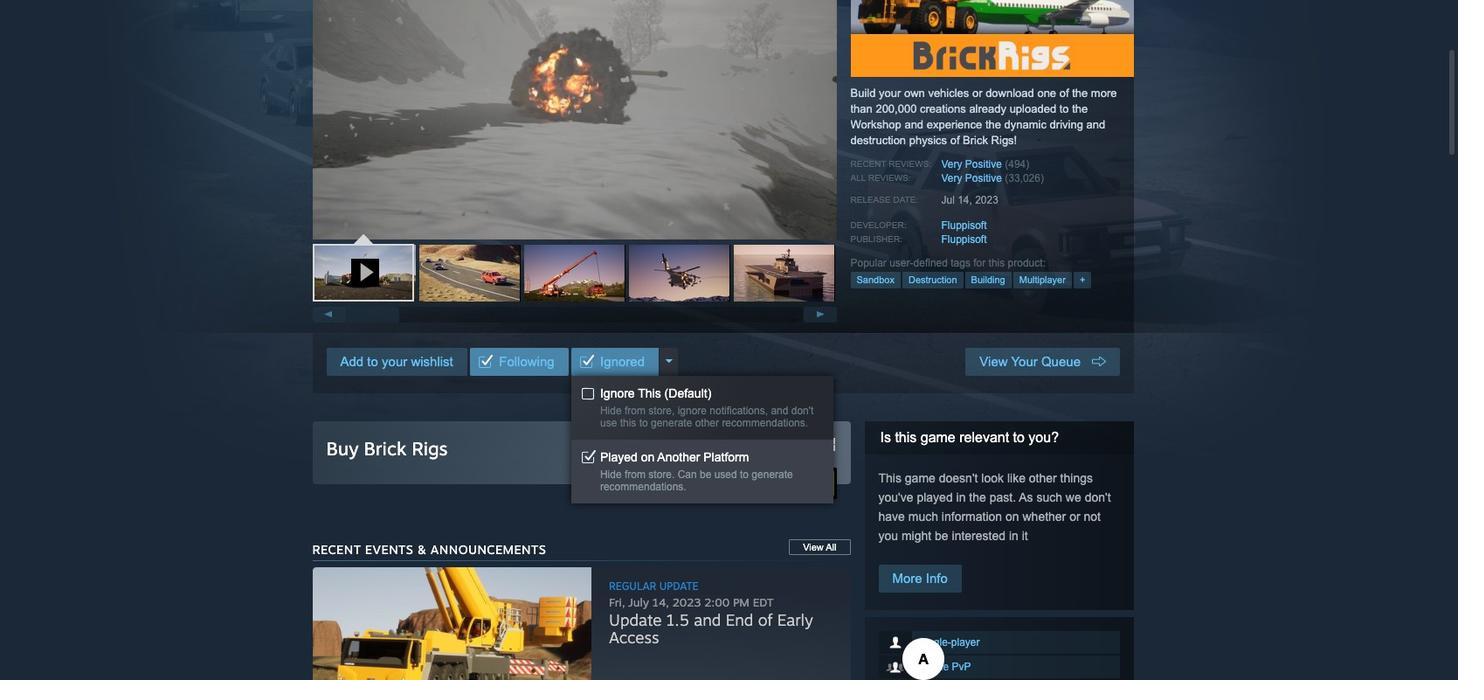 Task type: describe. For each thing, give the bounding box(es) containing it.
store.
[[649, 469, 675, 481]]

1 horizontal spatial in
[[1009, 529, 1019, 543]]

building
[[972, 274, 1006, 285]]

uploaded
[[1010, 102, 1057, 115]]

hide inside played on another platform hide from store. can be used to generate recommendations.
[[600, 469, 622, 481]]

fluppisoft for publisher:
[[942, 233, 987, 246]]

update 1.5 and end of early access
[[609, 610, 813, 647]]

this inside ignore this (default) hide from store, ignore notifications, and don't use this to generate other recommendations.
[[638, 386, 661, 400]]

1 horizontal spatial 2023
[[976, 194, 999, 206]]

doesn't
[[939, 471, 979, 485]]

to left you?
[[1014, 430, 1025, 445]]

played
[[917, 490, 953, 504]]

200,000
[[876, 102, 917, 115]]

generate inside ignore this (default) hide from store, ignore notifications, and don't use this to generate other recommendations.
[[651, 417, 693, 429]]

and inside the update 1.5 and end of early access
[[694, 610, 721, 629]]

is this game relevant to you?
[[881, 430, 1059, 445]]

user-
[[890, 257, 914, 269]]

2 vertical spatial this
[[895, 430, 917, 445]]

download
[[986, 87, 1035, 100]]

rigs
[[412, 437, 448, 460]]

add to your wishlist
[[340, 354, 453, 369]]

+
[[1080, 274, 1086, 285]]

jul
[[942, 194, 955, 206]]

edt
[[753, 595, 774, 609]]

generate inside played on another platform hide from store. can be used to generate recommendations.
[[752, 469, 793, 481]]

$18.99
[[688, 477, 725, 491]]

recent for recent reviews:
[[851, 159, 887, 169]]

look
[[982, 471, 1004, 485]]

release
[[851, 195, 891, 205]]

your inside build your own vehicles or download one of the more than 200,000 creations already uploaded to the workshop and experience the dynamic driving and destruction physics of brick rigs!
[[879, 87, 901, 100]]

don't inside this game doesn't look like other things you've played in the past. as such we don't have much information on whether or not you might be interested in it
[[1085, 490, 1111, 504]]

can
[[678, 469, 697, 481]]

1 vertical spatial all
[[826, 542, 837, 552]]

recent reviews:
[[851, 159, 932, 169]]

to left cart
[[779, 475, 792, 491]]

regular update
[[609, 580, 699, 593]]

the inside this game doesn't look like other things you've played in the past. as such we don't have much information on whether or not you might be interested in it
[[970, 490, 987, 504]]

view for view all
[[803, 542, 824, 552]]

view for view your queue
[[980, 354, 1008, 369]]

view all
[[803, 542, 837, 552]]

1.5
[[667, 610, 690, 629]]

driving
[[1050, 118, 1084, 131]]

cart
[[795, 475, 821, 491]]

recommendations. inside ignore this (default) hide from store, ignore notifications, and don't use this to generate other recommendations.
[[722, 417, 809, 429]]

player
[[952, 636, 980, 649]]

than
[[851, 102, 873, 115]]

own
[[905, 87, 925, 100]]

another
[[658, 450, 700, 464]]

very positive (33,026)
[[942, 172, 1044, 184]]

popular user-defined tags for this product:
[[851, 257, 1046, 269]]

(494)
[[1005, 158, 1030, 170]]

more
[[1092, 87, 1118, 100]]

access
[[609, 628, 659, 647]]

date:
[[894, 195, 919, 205]]

more info link
[[879, 565, 962, 593]]

building link
[[966, 272, 1012, 288]]

to inside ignore this (default) hide from store, ignore notifications, and don't use this to generate other recommendations.
[[640, 417, 648, 429]]

for
[[974, 257, 986, 269]]

brick inside build your own vehicles or download one of the more than 200,000 creations already uploaded to the workshop and experience the dynamic driving and destruction physics of brick rigs!
[[963, 134, 989, 147]]

be inside played on another platform hide from store. can be used to generate recommendations.
[[700, 469, 712, 481]]

popular
[[851, 257, 887, 269]]

the down the already
[[986, 118, 1002, 131]]

online
[[919, 661, 949, 673]]

jul 14, 2023
[[942, 194, 999, 206]]

queue
[[1042, 354, 1081, 369]]

add to cart link
[[737, 469, 835, 497]]

you?
[[1029, 430, 1059, 445]]

0 vertical spatial 14,
[[958, 194, 973, 206]]

use
[[600, 417, 617, 429]]

2:00
[[705, 595, 730, 609]]

from inside ignore this (default) hide from store, ignore notifications, and don't use this to generate other recommendations.
[[625, 405, 646, 417]]

buy brick rigs
[[326, 437, 448, 460]]

and inside ignore this (default) hide from store, ignore notifications, and don't use this to generate other recommendations.
[[771, 405, 789, 417]]

or inside build your own vehicles or download one of the more than 200,000 creations already uploaded to the workshop and experience the dynamic driving and destruction physics of brick rigs!
[[973, 87, 983, 100]]

from inside played on another platform hide from store. can be used to generate recommendations.
[[625, 469, 646, 481]]

1 vertical spatial brick
[[364, 437, 407, 460]]

such
[[1037, 490, 1063, 504]]

other inside ignore this (default) hide from store, ignore notifications, and don't use this to generate other recommendations.
[[696, 417, 719, 429]]

1 horizontal spatial all
[[851, 173, 866, 183]]

fluppisoft for developer:
[[942, 219, 987, 232]]

fri, july 14, 2023
[[609, 595, 702, 609]]

wishlist
[[411, 354, 453, 369]]

vehicles
[[929, 87, 970, 100]]

ignore
[[600, 386, 635, 400]]

this inside ignore this (default) hide from store, ignore notifications, and don't use this to generate other recommendations.
[[620, 417, 637, 429]]

0 horizontal spatial in
[[957, 490, 966, 504]]

july
[[629, 595, 649, 609]]

notifications,
[[710, 405, 768, 417]]

single-player link
[[879, 631, 1120, 654]]

not
[[1084, 510, 1101, 524]]

ignore
[[678, 405, 707, 417]]

your inside add to your wishlist link
[[382, 354, 408, 369]]

you
[[879, 529, 899, 543]]

positive for (33,026)
[[966, 172, 1002, 184]]

played on another platform hide from store. can be used to generate recommendations.
[[600, 450, 793, 493]]

online pvp link
[[879, 656, 1120, 678]]

more
[[893, 571, 923, 586]]

relevant
[[960, 430, 1010, 445]]

add to cart
[[751, 475, 821, 491]]

view your queue link
[[966, 348, 1120, 376]]

end
[[726, 610, 754, 629]]

defined
[[914, 257, 948, 269]]

this game doesn't look like other things you've played in the past. as such we don't have much information on whether or not you might be interested in it
[[879, 471, 1111, 543]]

it
[[1022, 529, 1029, 543]]

the left more
[[1073, 87, 1088, 100]]



Task type: vqa. For each thing, say whether or not it's contained in the screenshot.
bottommost the Hide
yes



Task type: locate. For each thing, give the bounding box(es) containing it.
1 very from the top
[[942, 158, 963, 170]]

on up 'store.' on the bottom left of the page
[[641, 450, 655, 464]]

your
[[879, 87, 901, 100], [382, 354, 408, 369]]

0 vertical spatial recommendations.
[[722, 417, 809, 429]]

reviews: down recent reviews: at the right of page
[[869, 173, 911, 183]]

0 horizontal spatial recommendations.
[[600, 481, 687, 493]]

recent events & announcements
[[312, 542, 546, 557]]

view inside view your queue link
[[980, 354, 1008, 369]]

1 hide from the top
[[600, 405, 622, 417]]

store,
[[649, 405, 675, 417]]

1 vertical spatial 14,
[[653, 595, 669, 609]]

very for very positive (494)
[[942, 158, 963, 170]]

1 horizontal spatial add
[[751, 475, 775, 491]]

0 vertical spatial generate
[[651, 417, 693, 429]]

1 horizontal spatial this
[[895, 430, 917, 445]]

one
[[1038, 87, 1057, 100]]

to left store,
[[640, 417, 648, 429]]

1 vertical spatial game
[[905, 471, 936, 485]]

or
[[973, 87, 983, 100], [1070, 510, 1081, 524]]

to left wishlist
[[367, 354, 378, 369]]

very down physics
[[942, 158, 963, 170]]

generate down (default)
[[651, 417, 693, 429]]

1 vertical spatial 2023
[[673, 595, 702, 609]]

recent up the all reviews:
[[851, 159, 887, 169]]

following
[[496, 354, 555, 369]]

very up jul in the right top of the page
[[942, 172, 963, 184]]

0 vertical spatial of
[[1060, 87, 1069, 100]]

update down july
[[609, 610, 662, 629]]

from down "ignore"
[[625, 405, 646, 417]]

don't right 'notifications,'
[[792, 405, 814, 417]]

0 horizontal spatial other
[[696, 417, 719, 429]]

2 hide from the top
[[600, 469, 622, 481]]

1 horizontal spatial don't
[[1085, 490, 1111, 504]]

1 vertical spatial don't
[[1085, 490, 1111, 504]]

the
[[1073, 87, 1088, 100], [1073, 102, 1088, 115], [986, 118, 1002, 131], [970, 490, 987, 504]]

this
[[638, 386, 661, 400], [879, 471, 902, 485]]

2023
[[976, 194, 999, 206], [673, 595, 702, 609]]

game up doesn't
[[921, 430, 956, 445]]

0 vertical spatial fluppisoft
[[942, 219, 987, 232]]

in left it
[[1009, 529, 1019, 543]]

0 vertical spatial add
[[340, 354, 364, 369]]

fri,
[[609, 595, 625, 609]]

game
[[921, 430, 956, 445], [905, 471, 936, 485]]

things
[[1061, 471, 1093, 485]]

fluppisoft link for developer:
[[942, 219, 987, 232]]

single-
[[919, 636, 952, 649]]

0 vertical spatial fluppisoft link
[[942, 219, 987, 232]]

1 vertical spatial this
[[620, 417, 637, 429]]

and right "driving"
[[1087, 118, 1106, 131]]

brick right buy
[[364, 437, 407, 460]]

0 vertical spatial your
[[879, 87, 901, 100]]

from
[[625, 405, 646, 417], [625, 469, 646, 481]]

1 horizontal spatial or
[[1070, 510, 1081, 524]]

add for add to your wishlist
[[340, 354, 364, 369]]

0 horizontal spatial this
[[638, 386, 661, 400]]

be right might
[[935, 529, 949, 543]]

game up played
[[905, 471, 936, 485]]

1 horizontal spatial other
[[1030, 471, 1057, 485]]

to inside build your own vehicles or download one of the more than 200,000 creations already uploaded to the workshop and experience the dynamic driving and destruction physics of brick rigs!
[[1060, 102, 1070, 115]]

1 vertical spatial positive
[[966, 172, 1002, 184]]

0 vertical spatial on
[[641, 450, 655, 464]]

0 vertical spatial this
[[989, 257, 1005, 269]]

1 horizontal spatial of
[[951, 134, 960, 147]]

tags
[[951, 257, 971, 269]]

destruction
[[909, 274, 958, 285]]

1 vertical spatial add
[[751, 475, 775, 491]]

0 vertical spatial view
[[980, 354, 1008, 369]]

recommendations. inside played on another platform hide from store. can be used to generate recommendations.
[[600, 481, 687, 493]]

add inside add to cart link
[[751, 475, 775, 491]]

0 vertical spatial from
[[625, 405, 646, 417]]

hide down 'played'
[[600, 469, 622, 481]]

build
[[851, 87, 876, 100]]

1 vertical spatial or
[[1070, 510, 1081, 524]]

0 horizontal spatial all
[[826, 542, 837, 552]]

0 horizontal spatial view
[[803, 542, 824, 552]]

1 vertical spatial other
[[1030, 471, 1057, 485]]

1 vertical spatial recent
[[312, 542, 361, 557]]

1 vertical spatial fluppisoft link
[[942, 233, 987, 246]]

view down cart
[[803, 542, 824, 552]]

the up information at right bottom
[[970, 490, 987, 504]]

0 horizontal spatial generate
[[651, 417, 693, 429]]

0 horizontal spatial recent
[[312, 542, 361, 557]]

recent for recent events & announcements
[[312, 542, 361, 557]]

regular
[[609, 580, 657, 593]]

of
[[1060, 87, 1069, 100], [951, 134, 960, 147], [758, 610, 773, 629]]

all up release
[[851, 173, 866, 183]]

recent left the events
[[312, 542, 361, 557]]

much
[[909, 510, 939, 524]]

this up you've
[[879, 471, 902, 485]]

1 horizontal spatial brick
[[963, 134, 989, 147]]

fluppisoft
[[942, 219, 987, 232], [942, 233, 987, 246]]

1 horizontal spatial recent
[[851, 159, 887, 169]]

0 vertical spatial very
[[942, 158, 963, 170]]

be inside this game doesn't look like other things you've played in the past. as such we don't have much information on whether or not you might be interested in it
[[935, 529, 949, 543]]

1 vertical spatial view
[[803, 542, 824, 552]]

sandbox link
[[851, 272, 901, 288]]

positive down very positive (494)
[[966, 172, 1002, 184]]

this right 'for'
[[989, 257, 1005, 269]]

0 vertical spatial be
[[700, 469, 712, 481]]

fluppisoft link down jul 14, 2023
[[942, 219, 987, 232]]

online pvp
[[919, 661, 972, 673]]

reviews: for very positive (494)
[[889, 159, 932, 169]]

1 horizontal spatial recommendations.
[[722, 417, 809, 429]]

this right the 'is' in the bottom right of the page
[[895, 430, 917, 445]]

is
[[881, 430, 892, 445]]

0 vertical spatial all
[[851, 173, 866, 183]]

1 vertical spatial hide
[[600, 469, 622, 481]]

your left wishlist
[[382, 354, 408, 369]]

hide down "ignore"
[[600, 405, 622, 417]]

fluppisoft up tags
[[942, 233, 987, 246]]

2 vertical spatial of
[[758, 610, 773, 629]]

positive up very positive (33,026)
[[966, 158, 1002, 170]]

publisher:
[[851, 234, 903, 244]]

0 vertical spatial don't
[[792, 405, 814, 417]]

to
[[1060, 102, 1070, 115], [367, 354, 378, 369], [640, 417, 648, 429], [1014, 430, 1025, 445], [740, 469, 749, 481], [779, 475, 792, 491]]

0 horizontal spatial 14,
[[653, 595, 669, 609]]

info
[[926, 571, 948, 586]]

your up the 200,000
[[879, 87, 901, 100]]

2 fluppisoft link from the top
[[942, 233, 987, 246]]

reviews: for very positive (33,026)
[[869, 173, 911, 183]]

all left you
[[826, 542, 837, 552]]

0 vertical spatial or
[[973, 87, 983, 100]]

2 horizontal spatial of
[[1060, 87, 1069, 100]]

on inside this game doesn't look like other things you've played in the past. as such we don't have much information on whether or not you might be interested in it
[[1006, 510, 1020, 524]]

0 vertical spatial hide
[[600, 405, 622, 417]]

multiplayer link
[[1014, 272, 1072, 288]]

hide inside ignore this (default) hide from store, ignore notifications, and don't use this to generate other recommendations.
[[600, 405, 622, 417]]

2023 up 1.5
[[673, 595, 702, 609]]

don't
[[792, 405, 814, 417], [1085, 490, 1111, 504]]

1 horizontal spatial view
[[980, 354, 1008, 369]]

view left your
[[980, 354, 1008, 369]]

0 vertical spatial other
[[696, 417, 719, 429]]

14, right jul in the right top of the page
[[958, 194, 973, 206]]

0 horizontal spatial your
[[382, 354, 408, 369]]

(default)
[[665, 386, 712, 400]]

or inside this game doesn't look like other things you've played in the past. as such we don't have much information on whether or not you might be interested in it
[[1070, 510, 1081, 524]]

(33,026)
[[1005, 172, 1044, 184]]

or up the already
[[973, 87, 983, 100]]

1 vertical spatial fluppisoft
[[942, 233, 987, 246]]

1 horizontal spatial 14,
[[958, 194, 973, 206]]

and up physics
[[905, 118, 924, 131]]

recommendations. up "platform"
[[722, 417, 809, 429]]

0 horizontal spatial on
[[641, 450, 655, 464]]

destruction
[[851, 134, 907, 147]]

0 vertical spatial game
[[921, 430, 956, 445]]

the up "driving"
[[1073, 102, 1088, 115]]

2 fluppisoft from the top
[[942, 233, 987, 246]]

1 horizontal spatial on
[[1006, 510, 1020, 524]]

buy
[[326, 437, 359, 460]]

developer:
[[851, 220, 907, 230]]

you've
[[879, 490, 914, 504]]

1 vertical spatial reviews:
[[869, 173, 911, 183]]

generate left cart
[[752, 469, 793, 481]]

0 vertical spatial recent
[[851, 159, 887, 169]]

destruction link
[[903, 272, 964, 288]]

14, down the regular update at left
[[653, 595, 669, 609]]

0 vertical spatial 2023
[[976, 194, 999, 206]]

1 vertical spatial from
[[625, 469, 646, 481]]

single-player
[[919, 636, 980, 649]]

might
[[902, 529, 932, 543]]

in down doesn't
[[957, 490, 966, 504]]

pvp
[[952, 661, 972, 673]]

0 vertical spatial update
[[660, 580, 699, 593]]

0 horizontal spatial 2023
[[673, 595, 702, 609]]

1 horizontal spatial this
[[879, 471, 902, 485]]

game inside this game doesn't look like other things you've played in the past. as such we don't have much information on whether or not you might be interested in it
[[905, 471, 936, 485]]

and
[[905, 118, 924, 131], [1087, 118, 1106, 131], [771, 405, 789, 417], [694, 610, 721, 629]]

or left not
[[1070, 510, 1081, 524]]

positive
[[966, 158, 1002, 170], [966, 172, 1002, 184]]

already
[[970, 102, 1007, 115]]

update up the "fri, july 14, 2023"
[[660, 580, 699, 593]]

positive for (494)
[[966, 158, 1002, 170]]

1 vertical spatial be
[[935, 529, 949, 543]]

other inside this game doesn't look like other things you've played in the past. as such we don't have much information on whether or not you might be interested in it
[[1030, 471, 1057, 485]]

recent
[[851, 159, 887, 169], [312, 542, 361, 557]]

0 horizontal spatial don't
[[792, 405, 814, 417]]

1 vertical spatial update
[[609, 610, 662, 629]]

multiplayer
[[1020, 274, 1066, 285]]

don't inside ignore this (default) hide from store, ignore notifications, and don't use this to generate other recommendations.
[[792, 405, 814, 417]]

and down the 2:00
[[694, 610, 721, 629]]

on inside played on another platform hide from store. can be used to generate recommendations.
[[641, 450, 655, 464]]

your
[[1012, 354, 1038, 369]]

other down (default)
[[696, 417, 719, 429]]

2 positive from the top
[[966, 172, 1002, 184]]

1 vertical spatial recommendations.
[[600, 481, 687, 493]]

2 very from the top
[[942, 172, 963, 184]]

be
[[700, 469, 712, 481], [935, 529, 949, 543]]

14,
[[958, 194, 973, 206], [653, 595, 669, 609]]

0 horizontal spatial of
[[758, 610, 773, 629]]

1 vertical spatial very
[[942, 172, 963, 184]]

1 horizontal spatial generate
[[752, 469, 793, 481]]

add inside add to your wishlist link
[[340, 354, 364, 369]]

of down experience
[[951, 134, 960, 147]]

be right can
[[700, 469, 712, 481]]

1 horizontal spatial be
[[935, 529, 949, 543]]

recommendations. down 'played'
[[600, 481, 687, 493]]

1 vertical spatial your
[[382, 354, 408, 369]]

1 positive from the top
[[966, 158, 1002, 170]]

ignored
[[597, 354, 645, 369]]

like
[[1008, 471, 1026, 485]]

fluppisoft link for publisher:
[[942, 233, 987, 246]]

creations
[[920, 102, 967, 115]]

1 horizontal spatial your
[[879, 87, 901, 100]]

0 horizontal spatial this
[[620, 417, 637, 429]]

add left wishlist
[[340, 354, 364, 369]]

whether
[[1023, 510, 1067, 524]]

from down 'played'
[[625, 469, 646, 481]]

to up "driving"
[[1060, 102, 1070, 115]]

0 horizontal spatial add
[[340, 354, 364, 369]]

release date:
[[851, 195, 919, 205]]

generate
[[651, 417, 693, 429], [752, 469, 793, 481]]

reviews:
[[889, 159, 932, 169], [869, 173, 911, 183]]

0 vertical spatial in
[[957, 490, 966, 504]]

to inside played on another platform hide from store. can be used to generate recommendations.
[[740, 469, 749, 481]]

this up store,
[[638, 386, 661, 400]]

fluppisoft down jul 14, 2023
[[942, 219, 987, 232]]

2 horizontal spatial this
[[989, 257, 1005, 269]]

played
[[600, 450, 638, 464]]

fluppisoft link up tags
[[942, 233, 987, 246]]

1 vertical spatial this
[[879, 471, 902, 485]]

interested
[[952, 529, 1006, 543]]

very for very positive (33,026)
[[942, 172, 963, 184]]

of right one on the right
[[1060, 87, 1069, 100]]

1 from from the top
[[625, 405, 646, 417]]

to right used
[[740, 469, 749, 481]]

of inside the update 1.5 and end of early access
[[758, 610, 773, 629]]

experience
[[927, 118, 983, 131]]

more info
[[893, 571, 948, 586]]

0 vertical spatial this
[[638, 386, 661, 400]]

dynamic
[[1005, 118, 1047, 131]]

other up such
[[1030, 471, 1057, 485]]

events
[[365, 542, 414, 557]]

0 vertical spatial reviews:
[[889, 159, 932, 169]]

1 vertical spatial of
[[951, 134, 960, 147]]

don't up not
[[1085, 490, 1111, 504]]

and right 'notifications,'
[[771, 405, 789, 417]]

of down the edt
[[758, 610, 773, 629]]

on down past.
[[1006, 510, 1020, 524]]

this inside this game doesn't look like other things you've played in the past. as such we don't have much information on whether or not you might be interested in it
[[879, 471, 902, 485]]

brick up very positive (494)
[[963, 134, 989, 147]]

physics
[[910, 134, 948, 147]]

add right used
[[751, 475, 775, 491]]

1 vertical spatial on
[[1006, 510, 1020, 524]]

2023 down very positive (33,026)
[[976, 194, 999, 206]]

0 vertical spatial positive
[[966, 158, 1002, 170]]

0 vertical spatial brick
[[963, 134, 989, 147]]

view inside view all link
[[803, 542, 824, 552]]

information
[[942, 510, 1003, 524]]

0 horizontal spatial brick
[[364, 437, 407, 460]]

used
[[715, 469, 737, 481]]

2 from from the top
[[625, 469, 646, 481]]

this right use
[[620, 417, 637, 429]]

1 vertical spatial generate
[[752, 469, 793, 481]]

1 vertical spatial in
[[1009, 529, 1019, 543]]

add to your wishlist link
[[326, 348, 467, 376]]

view all link
[[789, 539, 851, 555]]

product:
[[1008, 257, 1046, 269]]

0 horizontal spatial be
[[700, 469, 712, 481]]

very positive (494)
[[942, 158, 1030, 170]]

1 fluppisoft link from the top
[[942, 219, 987, 232]]

update inside the update 1.5 and end of early access
[[609, 610, 662, 629]]

reviews: down physics
[[889, 159, 932, 169]]

1 fluppisoft from the top
[[942, 219, 987, 232]]

update
[[660, 580, 699, 593], [609, 610, 662, 629]]

view
[[980, 354, 1008, 369], [803, 542, 824, 552]]

build your own vehicles or download one of the more than 200,000 creations already uploaded to the workshop and experience the dynamic driving and destruction physics of brick rigs!
[[851, 87, 1118, 147]]

as
[[1019, 490, 1034, 504]]

add for add to cart
[[751, 475, 775, 491]]

in
[[957, 490, 966, 504], [1009, 529, 1019, 543]]

0 horizontal spatial or
[[973, 87, 983, 100]]



